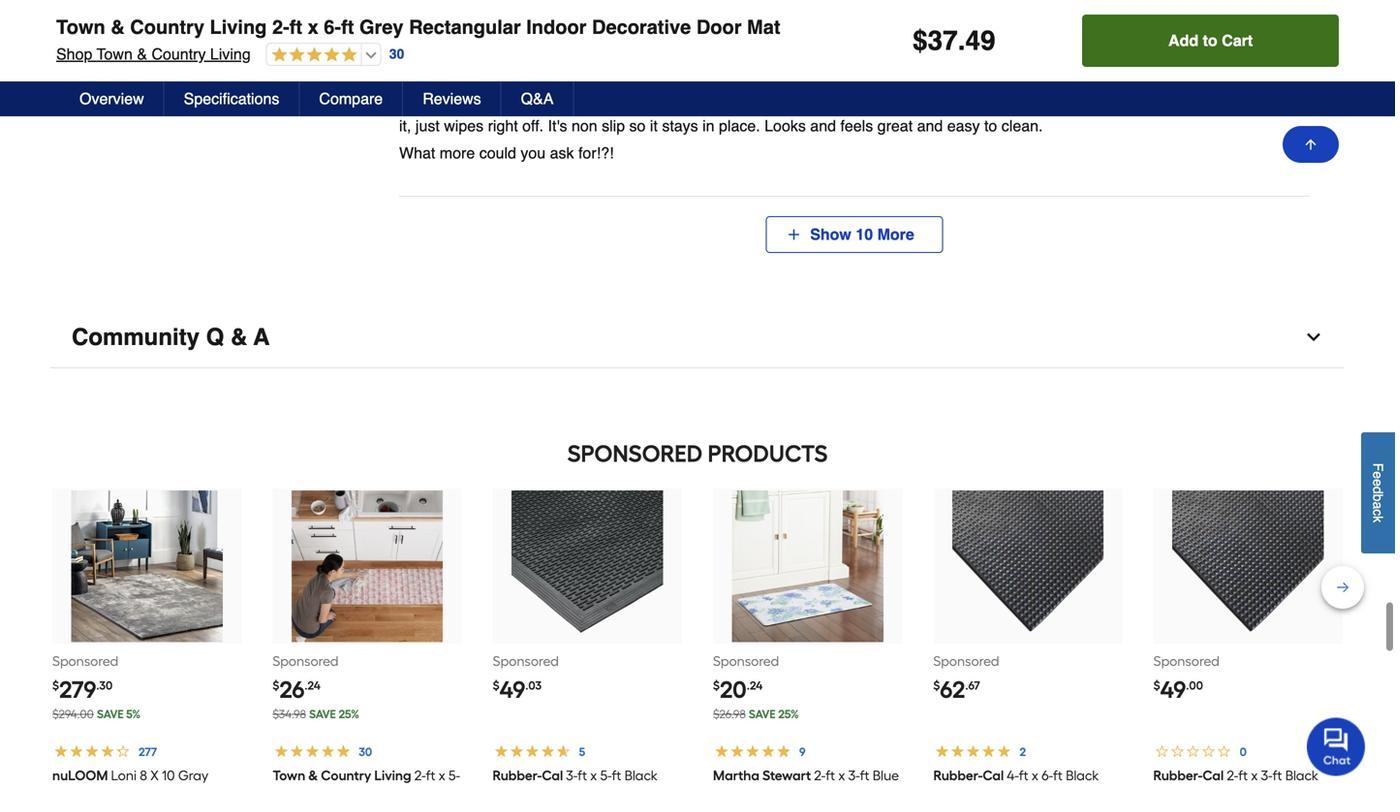 Task type: vqa. For each thing, say whether or not it's contained in the screenshot.
Buy This Now "Button"
no



Task type: locate. For each thing, give the bounding box(es) containing it.
country for town & country
[[1194, 31, 1248, 49]]

rectangular for 4-ft x 6-ft black rectangular indoor o
[[934, 787, 1009, 788]]

5%
[[126, 707, 141, 721]]

living for town & country living 2-ft x 6-ft grey rectangular indoor decorative door mat
[[210, 16, 267, 38]]

so
[[930, 36, 947, 54], [630, 117, 646, 135]]

cook
[[511, 63, 544, 81]]

$ left .67
[[934, 679, 940, 693]]

0 horizontal spatial easy
[[679, 90, 712, 108]]

rubber-cal down $ 49 .03
[[493, 767, 563, 784]]

on
[[442, 63, 459, 81], [498, 90, 515, 108], [1038, 90, 1055, 108]]

black inside 2-ft x 3-ft black rectangular indoor o
[[1286, 767, 1319, 784]]

town up maroon
[[273, 767, 305, 784]]

rectangular inside 2-ft x 5- ft maroon rectangular indoo
[[337, 787, 412, 788]]

plus image
[[786, 227, 802, 243]]

1 3- from the left
[[566, 767, 578, 784]]

2 horizontal spatial 3-
[[1262, 767, 1273, 784]]

cal for 49
[[542, 767, 563, 784]]

x for 3-ft x 5-ft black rectangular indoor o
[[591, 767, 597, 784]]

it's right off.
[[548, 117, 568, 135]]

a right of
[[653, 36, 661, 54]]

& up maroon
[[308, 767, 318, 784]]

2- for 26
[[414, 767, 426, 784]]

1 5- from the left
[[449, 767, 460, 784]]

to right add
[[1203, 32, 1218, 49]]

wipes
[[444, 117, 484, 135]]

a up k at bottom right
[[1371, 501, 1387, 509]]

town
[[56, 16, 105, 38], [1139, 31, 1175, 49], [97, 45, 133, 63], [273, 767, 305, 784]]

1 horizontal spatial 3-
[[849, 767, 860, 784]]

town left cart
[[1139, 31, 1175, 49]]

what
[[399, 144, 436, 162]]

save left "5%"
[[97, 707, 124, 721]]

blue
[[873, 767, 899, 784]]

save right '$34.98'
[[309, 707, 336, 721]]

1 horizontal spatial rubber-cal
[[934, 767, 1004, 784]]

e up d
[[1371, 471, 1387, 479]]

$ up $294.00
[[52, 679, 59, 693]]

5- for 2-
[[449, 767, 460, 784]]

and down kitchen
[[837, 63, 863, 81]]

sponsored products
[[568, 440, 828, 468]]

specifications button
[[164, 81, 300, 116]]

6-
[[324, 16, 341, 38], [1042, 767, 1053, 784]]

easy down spill
[[948, 117, 980, 135]]

indoor for 2-ft x 3-ft blue rectangular indoor anti
[[792, 787, 832, 788]]

.24
[[305, 679, 321, 693], [747, 679, 763, 693]]

looks
[[765, 117, 806, 135]]

rectangular inside 2-ft x 3-ft black rectangular indoor o
[[1154, 787, 1230, 788]]

chat invite button image
[[1308, 717, 1367, 776]]

.24 inside $ 26 .24
[[305, 679, 321, 693]]

save right $26.98 at right
[[749, 707, 776, 721]]

would recommend
[[518, 9, 626, 22]]

show 10 more
[[802, 226, 923, 244]]

door
[[697, 16, 742, 38]]

0 vertical spatial 6-
[[324, 16, 341, 38]]

f e e d b a c k
[[1371, 463, 1387, 523]]

1 vertical spatial 6-
[[1042, 767, 1053, 784]]

10 inside loni 8 x 10 gray indoor solid machin
[[162, 767, 175, 784]]

back
[[800, 63, 833, 81]]

x inside the 2-ft x 3-ft blue rectangular indoor anti
[[839, 767, 845, 784]]

black for 62
[[1066, 767, 1099, 784]]

[this
[[399, 36, 433, 54]]

i
[[503, 63, 507, 81]]

10 right x at left bottom
[[162, 767, 175, 784]]

$ for $ 62 .67
[[934, 679, 940, 693]]

$ left .00
[[1154, 679, 1161, 693]]

x inside the 4-ft x 6-ft black rectangular indoor o
[[1032, 767, 1039, 784]]

on up reviews
[[442, 63, 459, 81]]

living for town & country living
[[374, 767, 411, 784]]

1 25% from the left
[[339, 707, 359, 721]]

1 horizontal spatial 5-
[[601, 767, 612, 784]]

and down spill
[[918, 117, 943, 135]]

0 horizontal spatial rubber-
[[493, 767, 542, 784]]

rectangular for 3-ft x 5-ft black rectangular indoor o
[[493, 787, 569, 788]]

2 .24 from the left
[[747, 679, 763, 693]]

x inside 2-ft x 5- ft maroon rectangular indoo
[[439, 767, 445, 784]]

$ up '$34.98'
[[273, 679, 279, 693]]

0 vertical spatial 10
[[856, 226, 873, 244]]

2 3- from the left
[[849, 767, 860, 784]]

2 cal from the left
[[983, 767, 1004, 784]]

cal for 62
[[983, 767, 1004, 784]]

town right 'shop'
[[97, 45, 133, 63]]

1 horizontal spatial it's
[[622, 90, 641, 108]]

could
[[479, 144, 517, 162]]

3 save from the left
[[749, 707, 776, 721]]

49
[[966, 25, 996, 56], [500, 676, 526, 704], [1161, 676, 1187, 704]]

3 3- from the left
[[1262, 767, 1273, 784]]

0 vertical spatial so
[[930, 36, 947, 54]]

x for 4-ft x 6-ft black rectangular indoor o
[[1032, 767, 1039, 784]]

2- inside 2-ft x 3-ft black rectangular indoor o
[[1227, 767, 1239, 784]]

1 horizontal spatial so
[[930, 36, 947, 54]]

0 horizontal spatial you
[[521, 144, 546, 162]]

$26.98
[[713, 707, 746, 721]]

rubber- down $ 49 .00
[[1154, 767, 1203, 784]]

5- inside 3-ft x 5-ft black rectangular indoor o
[[601, 767, 612, 784]]

you down off.
[[521, 144, 546, 162]]

0 horizontal spatial or
[[548, 63, 562, 81]]

2 rubber- from the left
[[934, 767, 983, 784]]

0 horizontal spatial 25%
[[339, 707, 359, 721]]

2 black from the left
[[1066, 767, 1099, 784]]

indoor inside 2-ft x 3-ft black rectangular indoor o
[[1233, 787, 1273, 788]]

0 vertical spatial or
[[548, 63, 562, 81]]

0 horizontal spatial 5-
[[449, 767, 460, 784]]

it's down dishes.
[[622, 90, 641, 108]]

overview
[[79, 90, 144, 108]]

10
[[856, 226, 873, 244], [162, 767, 175, 784]]

26
[[279, 676, 305, 704]]

rectangular for 2-ft x 5- ft maroon rectangular indoo
[[337, 787, 412, 788]]

1 vertical spatial 10
[[162, 767, 175, 784]]

1 rubber- from the left
[[493, 767, 542, 784]]

$ 49 .00
[[1154, 676, 1204, 704]]

1 save from the left
[[97, 707, 124, 721]]

from
[[399, 90, 430, 108]]

& up shop town & country living
[[111, 16, 125, 38]]

on down i
[[498, 90, 515, 108]]

rectangular inside the 2-ft x 3-ft blue rectangular indoor anti
[[713, 787, 789, 788]]

and down 'make'
[[811, 117, 836, 135]]

sponsored
[[568, 440, 703, 468], [52, 653, 118, 670], [273, 653, 339, 670], [493, 653, 559, 670], [713, 653, 779, 670], [934, 653, 1000, 670], [1154, 653, 1220, 670]]

$ right it
[[913, 25, 928, 56]]

49 for $ 49 .00
[[1161, 676, 1187, 704]]

$ inside $ 49 .03
[[493, 679, 500, 693]]

2 5- from the left
[[601, 767, 612, 784]]

rubber-cal
[[493, 767, 563, 784], [934, 767, 1004, 784], [1154, 767, 1224, 784]]

part
[[604, 36, 631, 54]]

& inside button
[[231, 324, 247, 351]]

3 cal from the left
[[1203, 767, 1224, 784]]

5 stars image
[[399, 7, 479, 28]]

would
[[518, 9, 553, 22]]

indoor inside the 2-ft x 3-ft blue rectangular indoor anti
[[792, 787, 832, 788]]

black inside 3-ft x 5-ft black rectangular indoor o
[[625, 767, 658, 784]]

2 horizontal spatial rubber-
[[1154, 767, 1203, 784]]

x inside 3-ft x 5-ft black rectangular indoor o
[[591, 767, 597, 784]]

.24 up $34.98 save 25%
[[305, 679, 321, 693]]

6- up 4.9 stars image on the top left of page
[[324, 16, 341, 38]]

gray
[[178, 767, 209, 784]]

0 horizontal spatial 10
[[162, 767, 175, 784]]

comfortable
[[951, 36, 1032, 54]]

loni
[[111, 767, 137, 784]]

1 e from the top
[[1371, 471, 1387, 479]]

so right is
[[930, 36, 947, 54]]

rubber-
[[493, 767, 542, 784], [934, 767, 983, 784], [1154, 767, 1203, 784]]

$26.98 save 25%
[[713, 707, 799, 721]]

to down my
[[716, 90, 729, 108]]

.24 for 26
[[305, 679, 321, 693]]

it
[[902, 36, 910, 54]]

.24 up $26.98 save 25%
[[747, 679, 763, 693]]

$ 37 . 49
[[913, 25, 996, 56]]

0 horizontal spatial so
[[630, 117, 646, 135]]

1 .24 from the left
[[305, 679, 321, 693]]

normal
[[532, 90, 580, 108]]

1 black from the left
[[625, 767, 658, 784]]

2 horizontal spatial rubber-cal
[[1154, 767, 1224, 784]]

0 horizontal spatial it's
[[548, 117, 568, 135]]

& for town & country
[[1179, 31, 1189, 49]]

1 horizontal spatial .24
[[747, 679, 763, 693]]

town & country living
[[273, 767, 411, 784]]

x inside 2-ft x 3-ft black rectangular indoor o
[[1252, 767, 1259, 784]]

2 vertical spatial living
[[374, 767, 411, 784]]

town up 'shop'
[[56, 16, 105, 38]]

so left it
[[630, 117, 646, 135]]

$ for $ 26 .24
[[273, 679, 279, 693]]

0 horizontal spatial save
[[97, 707, 124, 721]]

rubber-cal left 4-
[[934, 767, 1004, 784]]

$ inside $ 26 .24
[[273, 679, 279, 693]]

2 25% from the left
[[779, 707, 799, 721]]

easy down the saves
[[679, 90, 712, 108]]

rectangular inside the 4-ft x 6-ft black rectangular indoor o
[[934, 787, 1009, 788]]

community q & a
[[72, 324, 270, 351]]

3 black from the left
[[1286, 767, 1319, 784]]

0 vertical spatial living
[[210, 16, 267, 38]]

standing
[[435, 90, 493, 108]]

1 horizontal spatial you
[[787, 90, 812, 108]]

.24 inside '$ 20 .24'
[[747, 679, 763, 693]]

$ for $ 279 .30
[[52, 679, 59, 693]]

2 rubber-cal from the left
[[934, 767, 1004, 784]]

of
[[635, 36, 648, 54]]

4-
[[1007, 767, 1019, 784]]

8
[[140, 767, 147, 784]]

you right if
[[787, 90, 812, 108]]

non
[[572, 117, 598, 135]]

a down cook
[[519, 90, 528, 108]]

$ inside $ 62 .67
[[934, 679, 940, 693]]

$ inside '$ 20 .24'
[[713, 679, 720, 693]]

sponsored for 2-ft x 5- ft maroon rectangular indoo
[[273, 653, 339, 670]]

.03
[[526, 679, 542, 693]]

0 horizontal spatial .24
[[305, 679, 321, 693]]

& up overview button
[[137, 45, 147, 63]]

rubber-cal down $ 49 .00
[[1154, 767, 1224, 784]]

living
[[210, 16, 267, 38], [210, 45, 251, 63], [374, 767, 411, 784]]

shop town & country living
[[56, 45, 251, 63]]

x
[[308, 16, 319, 38], [439, 767, 445, 784], [591, 767, 597, 784], [839, 767, 845, 784], [1032, 767, 1039, 784], [1252, 767, 1259, 784]]

25%
[[339, 707, 359, 721], [779, 707, 799, 721]]

2-ft x 3-ft black rectangular indoor o
[[1154, 767, 1319, 788]]

reviews button
[[403, 81, 502, 116]]

difference
[[969, 63, 1037, 81]]

1 horizontal spatial 6-
[[1042, 767, 1053, 784]]

2- inside 2-ft x 5- ft maroon rectangular indoo
[[414, 767, 426, 784]]

town for town & country living 2-ft x 6-ft grey rectangular indoor decorative door mat
[[56, 16, 105, 38]]

6- right 4-
[[1042, 767, 1053, 784]]

1 horizontal spatial or
[[913, 90, 926, 108]]

cal
[[542, 767, 563, 784], [983, 767, 1004, 784], [1203, 767, 1224, 784]]

indoor inside the 4-ft x 6-ft black rectangular indoor o
[[1013, 787, 1052, 788]]

country
[[130, 16, 204, 38], [1194, 31, 1248, 49], [152, 45, 206, 63], [321, 767, 371, 784]]

25% right '$34.98'
[[339, 707, 359, 721]]

indoor inside 3-ft x 5-ft black rectangular indoor o
[[572, 787, 612, 788]]

save for 279
[[97, 707, 124, 721]]

rubber- left 4-
[[934, 767, 983, 784]]

$ inside the $ 279 .30
[[52, 679, 59, 693]]

1 horizontal spatial 10
[[856, 226, 873, 244]]

0 horizontal spatial cal
[[542, 767, 563, 784]]

0 horizontal spatial black
[[625, 767, 658, 784]]

& left cart
[[1179, 31, 1189, 49]]

10 left more
[[856, 226, 873, 244]]

2 horizontal spatial 49
[[1161, 676, 1187, 704]]

save for 26
[[309, 707, 336, 721]]

2- for 49
[[1227, 767, 1239, 784]]

2 horizontal spatial save
[[749, 707, 776, 721]]

cart
[[1222, 32, 1253, 49]]

on up clean. at the right top of the page
[[1038, 90, 1055, 108]]

rubber- down $ 49 .03
[[493, 767, 542, 784]]

$ up $26.98 at right
[[713, 679, 720, 693]]

rectangular inside 3-ft x 5-ft black rectangular indoor o
[[493, 787, 569, 788]]

25% right $26.98 at right
[[779, 707, 799, 721]]

black inside the 4-ft x 6-ft black rectangular indoor o
[[1066, 767, 1099, 784]]

$ inside $ 49 .00
[[1154, 679, 1161, 693]]

1 horizontal spatial easy
[[948, 117, 980, 135]]

$ for $ 37 . 49
[[913, 25, 928, 56]]

2 horizontal spatial black
[[1286, 767, 1319, 784]]

$ left .03
[[493, 679, 500, 693]]

3- inside the 2-ft x 3-ft blue rectangular indoor anti
[[849, 767, 860, 784]]

x for 2-ft x 5- ft maroon rectangular indoo
[[439, 767, 445, 784]]

3 rubber-cal from the left
[[1154, 767, 1224, 784]]

2 save from the left
[[309, 707, 336, 721]]

place.
[[719, 117, 761, 135]]

rubber-cal for 62
[[934, 767, 1004, 784]]

4-ft x 6-ft black rectangular indoor o
[[934, 767, 1099, 788]]

0 vertical spatial easy
[[679, 90, 712, 108]]

$ for $ 20 .24
[[713, 679, 720, 693]]

0 horizontal spatial 3-
[[566, 767, 578, 784]]

k
[[1371, 516, 1387, 523]]

rubber-cal 3-ft x 5-ft black rectangular indoor or outdoor home door mat image
[[512, 491, 663, 642]]

25% for 20
[[779, 707, 799, 721]]

and
[[770, 63, 796, 81], [837, 63, 863, 81], [811, 117, 836, 135], [918, 117, 943, 135]]

0 vertical spatial you
[[787, 90, 812, 108]]

arrow up image
[[1304, 137, 1319, 152]]

indoor
[[527, 16, 587, 38], [52, 787, 92, 788], [572, 787, 612, 788], [792, 787, 832, 788], [1013, 787, 1052, 788], [1233, 787, 1273, 788]]

easy
[[679, 90, 712, 108], [948, 117, 980, 135]]

& left a
[[231, 324, 247, 351]]

country for town & country living
[[321, 767, 371, 784]]

a left mess
[[858, 90, 867, 108]]

x for 2-ft x 3-ft black rectangular indoor o
[[1252, 767, 1259, 784]]

or left the do
[[548, 63, 562, 81]]

1 horizontal spatial 25%
[[779, 707, 799, 721]]

2 horizontal spatial cal
[[1203, 767, 1224, 784]]

stewart
[[763, 767, 811, 784]]

3- inside 2-ft x 3-ft black rectangular indoor o
[[1262, 767, 1273, 784]]

2- inside the 2-ft x 3-ft blue rectangular indoor anti
[[814, 767, 826, 784]]

more
[[440, 144, 475, 162]]

1 horizontal spatial rubber-
[[934, 767, 983, 784]]

1 horizontal spatial black
[[1066, 767, 1099, 784]]

or left spill
[[913, 90, 926, 108]]

e up 'b'
[[1371, 479, 1387, 486]]

1 rubber-cal from the left
[[493, 767, 563, 784]]

1 horizontal spatial cal
[[983, 767, 1004, 784]]

0 horizontal spatial 49
[[500, 676, 526, 704]]

1 horizontal spatial save
[[309, 707, 336, 721]]

3- for 49
[[1262, 767, 1273, 784]]

something
[[962, 90, 1033, 108]]

0 horizontal spatial rubber-cal
[[493, 767, 563, 784]]

sponsored for loni 8 x 10 gray indoor solid machin
[[52, 653, 118, 670]]

show
[[811, 226, 852, 244]]

$294.00 save 5%
[[52, 707, 141, 721]]

2-ft x 5- ft maroon rectangular indoo
[[273, 767, 460, 788]]

1 cal from the left
[[542, 767, 563, 784]]

great
[[878, 117, 913, 135]]

2 horizontal spatial on
[[1038, 90, 1055, 108]]

5- inside 2-ft x 5- ft maroon rectangular indoo
[[449, 767, 460, 784]]

3-
[[566, 767, 578, 784], [849, 767, 860, 784], [1262, 767, 1273, 784]]



Task type: describe. For each thing, give the bounding box(es) containing it.
b
[[1371, 494, 1387, 501]]

this
[[786, 36, 810, 54]]

just
[[416, 117, 440, 135]]

add
[[1169, 32, 1199, 49]]

promotion.]
[[666, 36, 743, 54]]

$ for $ 49 .00
[[1154, 679, 1161, 693]]

review
[[437, 36, 482, 54]]

save for 20
[[749, 707, 776, 721]]

checkmark image
[[497, 7, 513, 23]]

20
[[720, 676, 747, 704]]

town & country living 2-ft x 5-ft maroon rectangular indoor decorative door mat image
[[292, 491, 443, 642]]

& for town & country living
[[308, 767, 318, 784]]

2 e from the top
[[1371, 479, 1387, 486]]

a left huge
[[917, 63, 926, 81]]

my
[[715, 63, 736, 81]]

a
[[254, 324, 270, 351]]

town for town & country living
[[273, 767, 305, 784]]

rubber- for 62
[[934, 767, 983, 784]]

town for town & country
[[1139, 31, 1175, 49]]

49 for $ 49 .03
[[500, 676, 526, 704]]

kitchen
[[814, 36, 863, 54]]

x
[[150, 767, 159, 784]]

$294.00
[[52, 707, 94, 721]]

community q & a button
[[50, 307, 1345, 369]]

it,
[[399, 117, 411, 135]]

is
[[915, 36, 926, 54]]

right
[[488, 117, 518, 135]]

add to cart button
[[1083, 15, 1340, 67]]

solid
[[96, 787, 125, 788]]

x for 2-ft x 3-ft blue rectangular indoor anti
[[839, 767, 845, 784]]

martha
[[713, 767, 760, 784]]

maroon
[[285, 787, 333, 788]]

.00
[[1187, 679, 1204, 693]]

d
[[1371, 486, 1387, 494]]

1 vertical spatial living
[[210, 45, 251, 63]]

grey
[[360, 16, 404, 38]]

indoor inside loni 8 x 10 gray indoor solid machin
[[52, 787, 92, 788]]

clean.
[[1002, 117, 1043, 135]]

to inside button
[[1203, 32, 1218, 49]]

25% for 26
[[339, 707, 359, 721]]

indoor for 3-ft x 5-ft black rectangular indoor o
[[572, 787, 612, 788]]

$ 62 .67
[[934, 676, 981, 704]]

stays
[[662, 117, 699, 135]]

slip
[[602, 117, 625, 135]]

rubber- for 49
[[493, 767, 542, 784]]

nuloom loni 8 x 10 gray indoor solid machine washable area rug image
[[71, 491, 223, 642]]

1 vertical spatial easy
[[948, 117, 980, 135]]

indoor for 4-ft x 6-ft black rectangular indoor o
[[1013, 787, 1052, 788]]

$ 49 .03
[[493, 676, 542, 704]]

$ for $ 49 .03
[[493, 679, 500, 693]]

5- for 3-
[[601, 767, 612, 784]]

overview button
[[60, 81, 164, 116]]

sponsored for 4-ft x 6-ft black rectangular indoor o
[[934, 653, 1000, 670]]

2-ft x 3-ft blue rectangular indoor anti
[[713, 767, 899, 788]]

& for town & country living 2-ft x 6-ft grey rectangular indoor decorative door mat
[[111, 16, 125, 38]]

country for town & country living 2-ft x 6-ft grey rectangular indoor decorative door mat
[[130, 16, 204, 38]]

$34.98
[[273, 707, 306, 721]]

rubber-cal 2-ft x 3-ft black rectangular indoor or outdoor home door mat image
[[1173, 491, 1324, 642]]

sponsored inside southdeep products heading
[[568, 440, 703, 468]]

stand
[[399, 63, 437, 81]]

spill
[[931, 90, 957, 108]]

rectangular for 2-ft x 3-ft black rectangular indoor o
[[1154, 787, 1230, 788]]

rubber-cal 4-ft x 6-ft black rectangular indoor or outdoor home utility mat image
[[953, 491, 1104, 642]]

mess
[[871, 90, 908, 108]]

to up difference
[[1036, 36, 1049, 54]]

sponsored for 2-ft x 3-ft blue rectangular indoor anti
[[713, 653, 779, 670]]

1 vertical spatial you
[[521, 144, 546, 162]]

2- for 20
[[814, 767, 826, 784]]

f e e d b a c k button
[[1362, 432, 1396, 553]]

4.9 stars image
[[267, 47, 357, 64]]

make
[[816, 90, 854, 108]]

sponsored for 3-ft x 5-ft black rectangular indoor o
[[493, 653, 559, 670]]

in
[[703, 117, 715, 135]]

indoor for 2-ft x 3-ft black rectangular indoor o
[[1233, 787, 1273, 788]]

.67
[[966, 679, 981, 693]]

love
[[748, 36, 781, 54]]

decorative
[[592, 16, 691, 38]]

reviews
[[423, 90, 481, 108]]

0 horizontal spatial 6-
[[324, 16, 341, 38]]

q&a button
[[502, 81, 574, 116]]

off.
[[523, 117, 544, 135]]

rubber-cal for 49
[[493, 767, 563, 784]]

if
[[775, 90, 782, 108]]

to down something
[[985, 117, 998, 135]]

.24 for 20
[[747, 679, 763, 693]]

q
[[206, 324, 224, 351]]

chevron down image
[[1305, 328, 1324, 347]]

black for 49
[[625, 767, 658, 784]]

3 rubber- from the left
[[1154, 767, 1203, 784]]

mat!
[[867, 36, 898, 54]]

0 vertical spatial it's
[[622, 90, 641, 108]]

ask
[[550, 144, 574, 162]]

clean
[[733, 90, 770, 108]]

town & country
[[1139, 31, 1248, 49]]

0 horizontal spatial on
[[442, 63, 459, 81]]

1 horizontal spatial on
[[498, 90, 515, 108]]

.
[[958, 25, 966, 56]]

southdeep products heading
[[50, 434, 1345, 473]]

for!?!
[[579, 144, 614, 162]]

dishes.
[[614, 63, 663, 81]]

1 vertical spatial it's
[[548, 117, 568, 135]]

as
[[584, 36, 600, 54]]

f
[[1371, 463, 1387, 471]]

it
[[650, 117, 658, 135]]

$34.98 save 25%
[[273, 707, 359, 721]]

martha stewart 2-ft x 3-ft blue rectangular indoor anti-fatigue mat image
[[732, 491, 884, 642]]

q&a
[[521, 90, 554, 108]]

279
[[59, 676, 96, 704]]

feet
[[740, 63, 766, 81]]

and up if
[[770, 63, 796, 81]]

was
[[486, 36, 514, 54]]

saves
[[667, 63, 711, 81]]

$ 26 .24
[[273, 676, 321, 704]]

while
[[463, 63, 498, 81]]

rectangular for 2-ft x 3-ft blue rectangular indoor anti
[[713, 787, 789, 788]]

the
[[588, 63, 610, 81]]

mat
[[747, 16, 781, 38]]

1 vertical spatial or
[[913, 90, 926, 108]]

62
[[940, 676, 966, 704]]

6- inside the 4-ft x 6-ft black rectangular indoor o
[[1042, 767, 1053, 784]]

add to cart
[[1169, 32, 1253, 49]]

a inside button
[[1371, 501, 1387, 509]]

1 vertical spatial so
[[630, 117, 646, 135]]

3-ft x 5-ft black rectangular indoor o
[[493, 767, 658, 788]]

30
[[389, 46, 404, 62]]

huge
[[930, 63, 965, 81]]

37
[[928, 25, 958, 56]]

1 horizontal spatial 49
[[966, 25, 996, 56]]

3- inside 3-ft x 5-ft black rectangular indoor o
[[566, 767, 578, 784]]

3- for 20
[[849, 767, 860, 784]]

sponsored for 2-ft x 3-ft black rectangular indoor o
[[1154, 653, 1220, 670]]

loni 8 x 10 gray indoor solid machin
[[52, 767, 209, 788]]



